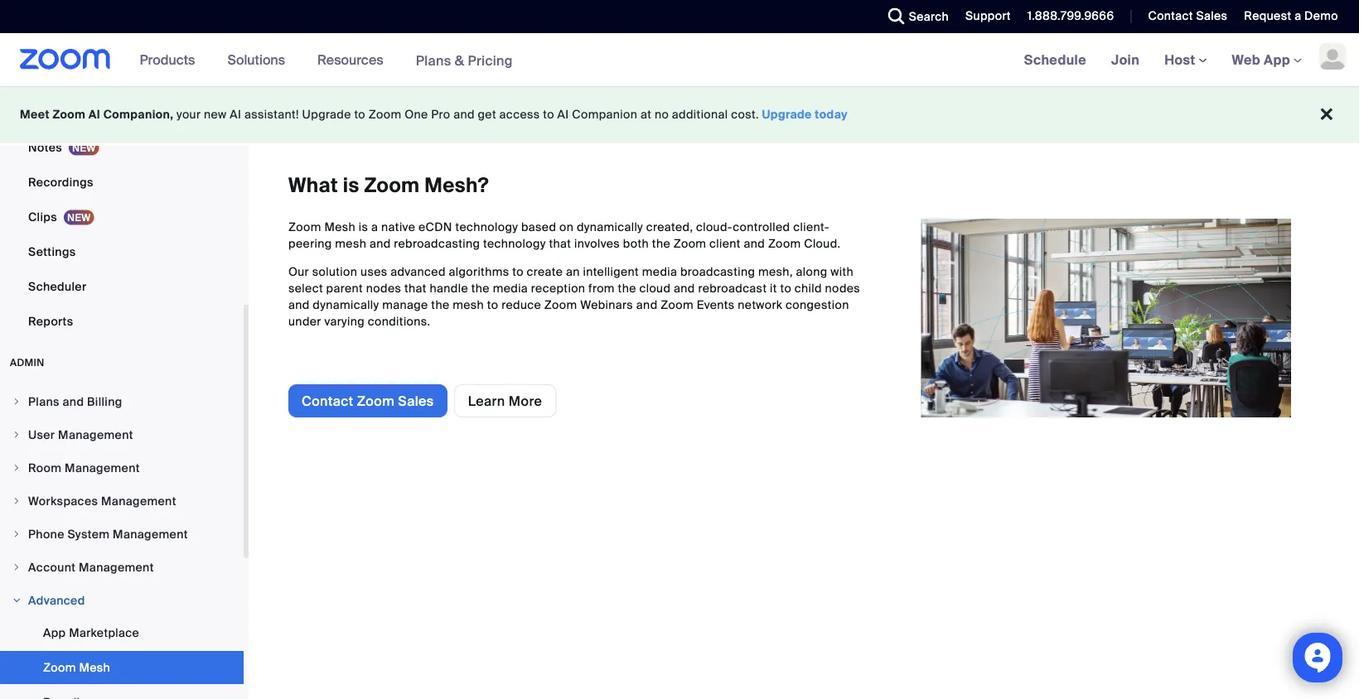 Task type: describe. For each thing, give the bounding box(es) containing it.
room management menu item
[[0, 453, 244, 484]]

cloud
[[640, 281, 671, 296]]

mesh for zoom mesh
[[79, 660, 110, 676]]

client-
[[794, 219, 830, 235]]

demo
[[1305, 8, 1339, 24]]

web
[[1232, 51, 1261, 68]]

1 vertical spatial media
[[493, 281, 528, 296]]

an
[[566, 264, 580, 279]]

zoom inside "link"
[[357, 393, 395, 410]]

mesh inside zoom mesh is a native ecdn technology based on dynamically created, cloud-controlled client- peering mesh and rebroadcasting technology that involves both the zoom client and zoom cloud.
[[335, 236, 367, 251]]

host
[[1165, 51, 1199, 68]]

room
[[28, 461, 62, 476]]

advanced menu
[[0, 617, 244, 700]]

plans for plans and billing
[[28, 394, 60, 410]]

no
[[655, 107, 669, 122]]

right image for workspaces
[[12, 497, 22, 507]]

account management
[[28, 560, 154, 575]]

contact for contact zoom sales
[[302, 393, 354, 410]]

varying
[[325, 314, 365, 329]]

congestion
[[786, 297, 850, 313]]

meet zoom ai companion, footer
[[0, 86, 1360, 143]]

recordings link
[[0, 166, 244, 199]]

schedule link
[[1012, 33, 1099, 86]]

products
[[140, 51, 195, 68]]

0 vertical spatial is
[[343, 173, 359, 199]]

management for user management
[[58, 427, 133, 443]]

2 upgrade from the left
[[762, 107, 812, 122]]

to left create
[[513, 264, 524, 279]]

the down handle
[[431, 297, 450, 313]]

today
[[815, 107, 848, 122]]

right image for room
[[12, 463, 22, 473]]

what is zoom mesh?
[[289, 173, 489, 199]]

conditions.
[[368, 314, 430, 329]]

phone system management
[[28, 527, 188, 542]]

mesh for zoom mesh is a native ecdn technology based on dynamically created, cloud-controlled client- peering mesh and rebroadcasting technology that involves both the zoom client and zoom cloud.
[[324, 219, 356, 235]]

2 ai from the left
[[230, 107, 241, 122]]

clips
[[28, 209, 57, 225]]

learn
[[468, 393, 505, 410]]

client
[[710, 236, 741, 251]]

a inside zoom mesh is a native ecdn technology based on dynamically created, cloud-controlled client- peering mesh and rebroadcasting technology that involves both the zoom client and zoom cloud.
[[371, 219, 378, 235]]

intelligent
[[583, 264, 639, 279]]

created,
[[646, 219, 693, 235]]

and up under
[[289, 297, 310, 313]]

clips link
[[0, 201, 244, 234]]

meet
[[20, 107, 50, 122]]

products button
[[140, 33, 203, 86]]

native
[[381, 219, 416, 235]]

controlled
[[733, 219, 790, 235]]

billing
[[87, 394, 122, 410]]

cloud-
[[696, 219, 733, 235]]

scheduler
[[28, 279, 87, 294]]

companion
[[572, 107, 638, 122]]

to left the reduce
[[487, 297, 499, 313]]

both
[[623, 236, 649, 251]]

app inside advanced menu
[[43, 625, 66, 641]]

recordings
[[28, 175, 93, 190]]

get
[[478, 107, 496, 122]]

pro
[[431, 107, 451, 122]]

solution
[[312, 264, 358, 279]]

mesh?
[[425, 173, 489, 199]]

our
[[289, 264, 309, 279]]

1 ai from the left
[[89, 107, 100, 122]]

what
[[289, 173, 338, 199]]

along
[[796, 264, 828, 279]]

contact zoom sales link
[[289, 385, 447, 418]]

1 vertical spatial technology
[[483, 236, 546, 251]]

user management menu item
[[0, 419, 244, 451]]

join link
[[1099, 33, 1152, 86]]

your
[[177, 107, 201, 122]]

request a demo
[[1245, 8, 1339, 24]]

more
[[509, 393, 542, 410]]

user management
[[28, 427, 133, 443]]

resources button
[[318, 33, 391, 86]]

solutions
[[227, 51, 285, 68]]

the down 'algorithms'
[[471, 281, 490, 296]]

contact for contact sales
[[1149, 8, 1194, 24]]

plans & pricing
[[416, 52, 513, 69]]

broadcasting
[[681, 264, 755, 279]]

support
[[966, 8, 1011, 24]]

settings
[[28, 244, 76, 259]]

our solution uses advanced algorithms to create an intelligent media broadcasting mesh, along with select parent nodes that handle the media reception from the cloud and rebroadcast it to child nodes and dynamically manage the mesh to reduce zoom webinars and zoom events network congestion under varying conditions.
[[289, 264, 861, 329]]

mesh inside our solution uses advanced algorithms to create an intelligent media broadcasting mesh, along with select parent nodes that handle the media reception from the cloud and rebroadcast it to child nodes and dynamically manage the mesh to reduce zoom webinars and zoom events network congestion under varying conditions.
[[453, 297, 484, 313]]

zoom mesh is a native ecdn technology based on dynamically created, cloud-controlled client- peering mesh and rebroadcasting technology that involves both the zoom client and zoom cloud.
[[289, 219, 841, 251]]

assistant!
[[245, 107, 299, 122]]

rebroadcasting
[[394, 236, 480, 251]]

cost.
[[731, 107, 759, 122]]

notes
[[28, 140, 62, 155]]

select
[[289, 281, 323, 296]]

resources
[[318, 51, 384, 68]]

0 vertical spatial technology
[[456, 219, 518, 235]]

marketplace
[[69, 625, 139, 641]]

dynamically inside our solution uses advanced algorithms to create an intelligent media broadcasting mesh, along with select parent nodes that handle the media reception from the cloud and rebroadcast it to child nodes and dynamically manage the mesh to reduce zoom webinars and zoom events network congestion under varying conditions.
[[313, 297, 379, 313]]

1 horizontal spatial media
[[642, 264, 678, 279]]

with
[[831, 264, 854, 279]]

that inside zoom mesh is a native ecdn technology based on dynamically created, cloud-controlled client- peering mesh and rebroadcasting technology that involves both the zoom client and zoom cloud.
[[549, 236, 571, 251]]

new
[[204, 107, 227, 122]]

and right cloud
[[674, 281, 695, 296]]

create
[[527, 264, 563, 279]]

search button
[[876, 0, 953, 33]]

workspaces management menu item
[[0, 486, 244, 517]]

advanced
[[391, 264, 446, 279]]

0 vertical spatial sales
[[1197, 8, 1228, 24]]

app marketplace
[[43, 625, 139, 641]]

admin
[[10, 356, 45, 369]]

advanced
[[28, 593, 85, 609]]

side navigation navigation
[[0, 0, 249, 700]]

contact zoom sales
[[302, 393, 434, 410]]

contact sales
[[1149, 8, 1228, 24]]

child
[[795, 281, 822, 296]]

access
[[500, 107, 540, 122]]



Task type: locate. For each thing, give the bounding box(es) containing it.
personal menu menu
[[0, 0, 244, 340]]

0 horizontal spatial a
[[371, 219, 378, 235]]

1.888.799.9666 button up schedule
[[1015, 0, 1119, 33]]

a left native
[[371, 219, 378, 235]]

0 horizontal spatial mesh
[[335, 236, 367, 251]]

advanced menu item
[[0, 585, 244, 617]]

banner containing products
[[0, 33, 1360, 87]]

right image for plans
[[12, 397, 22, 407]]

1 vertical spatial is
[[359, 219, 368, 235]]

account management menu item
[[0, 552, 244, 584]]

based
[[521, 219, 556, 235]]

zoom
[[53, 107, 86, 122], [369, 107, 402, 122], [364, 173, 420, 199], [289, 219, 321, 235], [674, 236, 707, 251], [768, 236, 801, 251], [545, 297, 577, 313], [661, 297, 694, 313], [357, 393, 395, 410], [43, 660, 76, 676]]

1 horizontal spatial contact
[[1149, 8, 1194, 24]]

sales up host dropdown button
[[1197, 8, 1228, 24]]

0 horizontal spatial dynamically
[[313, 297, 379, 313]]

request a demo link
[[1232, 0, 1360, 33], [1245, 8, 1339, 24]]

is left native
[[359, 219, 368, 235]]

management for workspaces management
[[101, 494, 176, 509]]

mesh
[[324, 219, 356, 235], [79, 660, 110, 676]]

3 ai from the left
[[558, 107, 569, 122]]

that
[[549, 236, 571, 251], [405, 281, 427, 296]]

schedule
[[1024, 51, 1087, 68]]

from
[[589, 281, 615, 296]]

right image left user
[[12, 430, 22, 440]]

phone system management menu item
[[0, 519, 244, 550]]

contact sales link
[[1136, 0, 1232, 33], [1149, 8, 1228, 24]]

management down phone system management menu item
[[79, 560, 154, 575]]

zoom mesh link
[[0, 652, 244, 685]]

management down room management menu item
[[101, 494, 176, 509]]

management down workspaces management menu item
[[113, 527, 188, 542]]

1 vertical spatial dynamically
[[313, 297, 379, 313]]

pricing
[[468, 52, 513, 69]]

ai right new
[[230, 107, 241, 122]]

0 horizontal spatial contact
[[302, 393, 354, 410]]

admin menu menu
[[0, 386, 244, 700]]

plans
[[416, 52, 451, 69], [28, 394, 60, 410]]

mesh down handle
[[453, 297, 484, 313]]

and inside menu item
[[63, 394, 84, 410]]

right image left room on the bottom left
[[12, 463, 22, 473]]

0 horizontal spatial plans
[[28, 394, 60, 410]]

app
[[1264, 51, 1291, 68], [43, 625, 66, 641]]

&
[[455, 52, 465, 69]]

1 vertical spatial that
[[405, 281, 427, 296]]

sales inside "link"
[[398, 393, 434, 410]]

reception
[[531, 281, 586, 296]]

1 vertical spatial mesh
[[453, 297, 484, 313]]

management inside menu item
[[65, 461, 140, 476]]

right image left advanced
[[12, 596, 22, 606]]

to right access
[[543, 107, 555, 122]]

mesh inside advanced menu
[[79, 660, 110, 676]]

handle
[[430, 281, 468, 296]]

0 horizontal spatial mesh
[[79, 660, 110, 676]]

profile picture image
[[1320, 43, 1346, 70]]

mesh down app marketplace
[[79, 660, 110, 676]]

the down created,
[[652, 236, 671, 251]]

management for room management
[[65, 461, 140, 476]]

media up cloud
[[642, 264, 678, 279]]

right image left the workspaces
[[12, 497, 22, 507]]

mesh inside zoom mesh is a native ecdn technology based on dynamically created, cloud-controlled client- peering mesh and rebroadcasting technology that involves both the zoom client and zoom cloud.
[[324, 219, 356, 235]]

phone
[[28, 527, 64, 542]]

right image for phone
[[12, 530, 22, 540]]

plans inside product information navigation
[[416, 52, 451, 69]]

plans inside menu item
[[28, 394, 60, 410]]

management for account management
[[79, 560, 154, 575]]

1 horizontal spatial nodes
[[825, 281, 861, 296]]

right image for account
[[12, 563, 22, 573]]

right image inside account management menu item
[[12, 563, 22, 573]]

dynamically inside zoom mesh is a native ecdn technology based on dynamically created, cloud-controlled client- peering mesh and rebroadcasting technology that involves both the zoom client and zoom cloud.
[[577, 219, 643, 235]]

1 vertical spatial right image
[[12, 530, 22, 540]]

technology down based
[[483, 236, 546, 251]]

1 right image from the top
[[12, 397, 22, 407]]

nodes down the uses
[[366, 281, 401, 296]]

1 horizontal spatial ai
[[230, 107, 241, 122]]

reports link
[[0, 305, 244, 338]]

0 vertical spatial mesh
[[335, 236, 367, 251]]

to
[[354, 107, 366, 122], [543, 107, 555, 122], [513, 264, 524, 279], [781, 281, 792, 296], [487, 297, 499, 313]]

0 horizontal spatial nodes
[[366, 281, 401, 296]]

1 horizontal spatial mesh
[[453, 297, 484, 313]]

room management
[[28, 461, 140, 476]]

0 vertical spatial a
[[1295, 8, 1302, 24]]

0 vertical spatial contact
[[1149, 8, 1194, 24]]

dynamically up involves
[[577, 219, 643, 235]]

and down cloud
[[637, 297, 658, 313]]

0 horizontal spatial media
[[493, 281, 528, 296]]

zoom mesh
[[43, 660, 110, 676]]

right image inside room management menu item
[[12, 463, 22, 473]]

zoom inside advanced menu
[[43, 660, 76, 676]]

1 upgrade from the left
[[302, 107, 351, 122]]

solutions button
[[227, 33, 293, 86]]

plans left &
[[416, 52, 451, 69]]

a left demo
[[1295, 8, 1302, 24]]

mesh,
[[759, 264, 793, 279]]

host button
[[1165, 51, 1208, 68]]

that down the advanced
[[405, 281, 427, 296]]

right image inside plans and billing menu item
[[12, 397, 22, 407]]

1 vertical spatial a
[[371, 219, 378, 235]]

meet zoom ai companion, your new ai assistant! upgrade to zoom one pro and get access to ai companion at no additional cost. upgrade today
[[20, 107, 848, 122]]

1 vertical spatial contact
[[302, 393, 354, 410]]

2 horizontal spatial ai
[[558, 107, 569, 122]]

right image inside advanced menu item
[[12, 596, 22, 606]]

2 right image from the top
[[12, 530, 22, 540]]

under
[[289, 314, 321, 329]]

is
[[343, 173, 359, 199], [359, 219, 368, 235]]

and left billing
[[63, 394, 84, 410]]

and down native
[[370, 236, 391, 251]]

right image for user
[[12, 430, 22, 440]]

peering
[[289, 236, 332, 251]]

app inside meetings navigation
[[1264, 51, 1291, 68]]

2 right image from the top
[[12, 430, 22, 440]]

to down resources dropdown button
[[354, 107, 366, 122]]

0 vertical spatial app
[[1264, 51, 1291, 68]]

technology
[[456, 219, 518, 235], [483, 236, 546, 251]]

that inside our solution uses advanced algorithms to create an intelligent media broadcasting mesh, along with select parent nodes that handle the media reception from the cloud and rebroadcast it to child nodes and dynamically manage the mesh to reduce zoom webinars and zoom events network congestion under varying conditions.
[[405, 281, 427, 296]]

and left get
[[454, 107, 475, 122]]

upgrade down product information navigation
[[302, 107, 351, 122]]

reports
[[28, 314, 73, 329]]

nodes down with
[[825, 281, 861, 296]]

1 vertical spatial mesh
[[79, 660, 110, 676]]

plans and billing menu item
[[0, 386, 244, 418]]

zoom logo image
[[20, 49, 111, 70]]

0 horizontal spatial ai
[[89, 107, 100, 122]]

parent
[[326, 281, 363, 296]]

meetings navigation
[[1012, 33, 1360, 87]]

0 vertical spatial plans
[[416, 52, 451, 69]]

right image inside workspaces management menu item
[[12, 497, 22, 507]]

1 nodes from the left
[[366, 281, 401, 296]]

contact up host
[[1149, 8, 1194, 24]]

app right web
[[1264, 51, 1291, 68]]

1 horizontal spatial a
[[1295, 8, 1302, 24]]

media
[[642, 264, 678, 279], [493, 281, 528, 296]]

plans up user
[[28, 394, 60, 410]]

3 right image from the top
[[12, 497, 22, 507]]

user
[[28, 427, 55, 443]]

product information navigation
[[127, 33, 526, 87]]

and inside meet zoom ai companion, footer
[[454, 107, 475, 122]]

technology up 'algorithms'
[[456, 219, 518, 235]]

contact inside "link"
[[302, 393, 354, 410]]

is right what
[[343, 173, 359, 199]]

involves
[[575, 236, 620, 251]]

algorithms
[[449, 264, 509, 279]]

1 horizontal spatial dynamically
[[577, 219, 643, 235]]

1 right image from the top
[[12, 463, 22, 473]]

join
[[1112, 51, 1140, 68]]

media up the reduce
[[493, 281, 528, 296]]

system
[[67, 527, 110, 542]]

additional
[[672, 107, 728, 122]]

notes link
[[0, 131, 244, 164]]

rebroadcast
[[698, 281, 767, 296]]

0 vertical spatial mesh
[[324, 219, 356, 235]]

settings link
[[0, 235, 244, 269]]

ai left 'companion'
[[558, 107, 569, 122]]

events
[[697, 297, 735, 313]]

management up workspaces management
[[65, 461, 140, 476]]

upgrade today link
[[762, 107, 848, 122]]

right image left phone
[[12, 530, 22, 540]]

management
[[58, 427, 133, 443], [65, 461, 140, 476], [101, 494, 176, 509], [113, 527, 188, 542], [79, 560, 154, 575]]

one
[[405, 107, 428, 122]]

right image inside user management menu item
[[12, 430, 22, 440]]

0 vertical spatial dynamically
[[577, 219, 643, 235]]

right image down admin
[[12, 397, 22, 407]]

manage
[[382, 297, 428, 313]]

1 vertical spatial sales
[[398, 393, 434, 410]]

mesh up peering
[[324, 219, 356, 235]]

banner
[[0, 33, 1360, 87]]

0 vertical spatial that
[[549, 236, 571, 251]]

management down billing
[[58, 427, 133, 443]]

1 vertical spatial plans
[[28, 394, 60, 410]]

request
[[1245, 8, 1292, 24]]

1 vertical spatial app
[[43, 625, 66, 641]]

1 horizontal spatial app
[[1264, 51, 1291, 68]]

it
[[770, 281, 777, 296]]

the down intelligent
[[618, 281, 636, 296]]

1.888.799.9666 button up schedule link
[[1028, 8, 1115, 24]]

search
[[909, 9, 949, 24]]

0 vertical spatial media
[[642, 264, 678, 279]]

at
[[641, 107, 652, 122]]

to right it
[[781, 281, 792, 296]]

right image
[[12, 397, 22, 407], [12, 430, 22, 440], [12, 497, 22, 507], [12, 563, 22, 573], [12, 596, 22, 606]]

web app button
[[1232, 51, 1302, 68]]

learn more link
[[454, 385, 557, 418]]

ai up notes link on the left of the page
[[89, 107, 100, 122]]

right image left account
[[12, 563, 22, 573]]

0 horizontal spatial upgrade
[[302, 107, 351, 122]]

4 right image from the top
[[12, 563, 22, 573]]

workspaces management
[[28, 494, 176, 509]]

5 right image from the top
[[12, 596, 22, 606]]

network
[[738, 297, 783, 313]]

ecdn
[[419, 219, 452, 235]]

plans and billing
[[28, 394, 122, 410]]

and down controlled
[[744, 236, 765, 251]]

1 horizontal spatial that
[[549, 236, 571, 251]]

0 vertical spatial right image
[[12, 463, 22, 473]]

on
[[560, 219, 574, 235]]

scheduler link
[[0, 270, 244, 303]]

plans for plans & pricing
[[416, 52, 451, 69]]

learn more
[[468, 393, 542, 410]]

the inside zoom mesh is a native ecdn technology based on dynamically created, cloud-controlled client- peering mesh and rebroadcasting technology that involves both the zoom client and zoom cloud.
[[652, 236, 671, 251]]

1 horizontal spatial sales
[[1197, 8, 1228, 24]]

right image inside phone system management menu item
[[12, 530, 22, 540]]

1 horizontal spatial upgrade
[[762, 107, 812, 122]]

right image
[[12, 463, 22, 473], [12, 530, 22, 540]]

0 horizontal spatial app
[[43, 625, 66, 641]]

app marketplace link
[[0, 617, 244, 650]]

1 horizontal spatial plans
[[416, 52, 451, 69]]

a
[[1295, 8, 1302, 24], [371, 219, 378, 235]]

contact down varying
[[302, 393, 354, 410]]

dynamically down parent
[[313, 297, 379, 313]]

upgrade right 'cost.'
[[762, 107, 812, 122]]

2 nodes from the left
[[825, 281, 861, 296]]

plans & pricing link
[[416, 52, 513, 69], [416, 52, 513, 69]]

web app
[[1232, 51, 1291, 68]]

1 horizontal spatial mesh
[[324, 219, 356, 235]]

uses
[[361, 264, 388, 279]]

0 horizontal spatial sales
[[398, 393, 434, 410]]

is inside zoom mesh is a native ecdn technology based on dynamically created, cloud-controlled client- peering mesh and rebroadcasting technology that involves both the zoom client and zoom cloud.
[[359, 219, 368, 235]]

mesh up "solution"
[[335, 236, 367, 251]]

webinars
[[581, 297, 633, 313]]

that down on
[[549, 236, 571, 251]]

sales left learn
[[398, 393, 434, 410]]

0 horizontal spatial that
[[405, 281, 427, 296]]

workspaces
[[28, 494, 98, 509]]

account
[[28, 560, 76, 575]]

management inside menu item
[[79, 560, 154, 575]]

app down advanced
[[43, 625, 66, 641]]



Task type: vqa. For each thing, say whether or not it's contained in the screenshot.
"Personal" within the Personal Devices link
no



